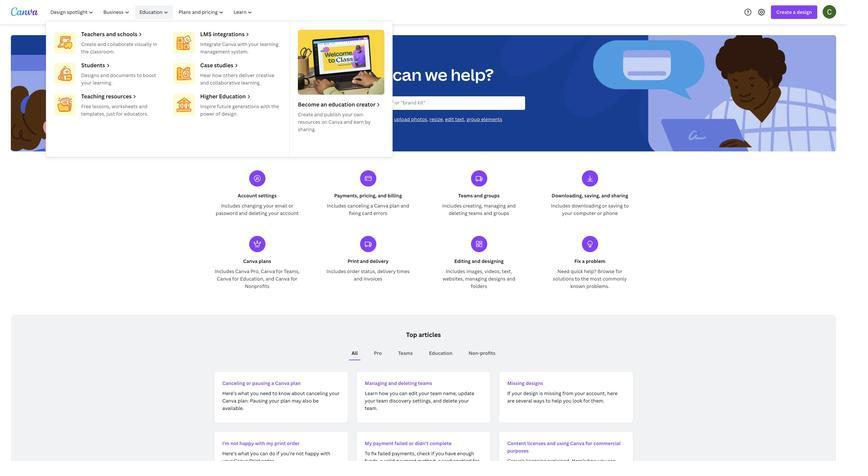 Task type: locate. For each thing, give the bounding box(es) containing it.
0 horizontal spatial how
[[212, 72, 222, 79]]

you down i'm not happy with my print order
[[250, 451, 259, 457]]

teams down top
[[398, 350, 413, 357]]

1 horizontal spatial help?
[[584, 268, 597, 275]]

includes up websites,
[[446, 268, 465, 275]]

here's for your
[[222, 451, 237, 457]]

to fix failed payments, check if you have enough funds, a valid payment method, a card enabled fo
[[365, 451, 480, 462]]

1 vertical spatial create
[[81, 41, 96, 47]]

includes left creating,
[[443, 203, 462, 209]]

2 if from the left
[[432, 451, 435, 457]]

and inside content licenses and using canva for commercial purposes
[[547, 441, 556, 447]]

and inside hear how others deliver creative and collaborative learning.
[[200, 80, 209, 86]]

includes inside includes order status, delivery times and invoices
[[327, 268, 346, 275]]

you up discovery
[[390, 390, 398, 397]]

2 vertical spatial can
[[260, 451, 268, 457]]

0 horizontal spatial education
[[140, 9, 163, 15]]

team left name, at the right bottom of page
[[431, 390, 442, 397]]

designs inside includes images, videos, text, websites, managing designs and folders
[[489, 276, 506, 282]]

0 vertical spatial payment
[[373, 441, 394, 447]]

0 horizontal spatial card
[[362, 210, 373, 217]]

1 horizontal spatial payment
[[396, 458, 417, 462]]

1 vertical spatial here's
[[222, 451, 237, 457]]

need
[[260, 390, 272, 397]]

2 vertical spatial the
[[582, 276, 589, 282]]

canva up available.
[[222, 398, 237, 404]]

you up pausing
[[250, 390, 259, 397]]

education inside button
[[429, 350, 453, 357]]

1 vertical spatial team
[[377, 398, 388, 404]]

here
[[608, 390, 618, 397]]

teams up creating,
[[459, 193, 473, 199]]

happy right the i'm
[[240, 441, 254, 447]]

2 vertical spatial create
[[298, 111, 313, 118]]

, left resize
[[427, 116, 429, 122]]

you down "from"
[[563, 398, 572, 404]]

you inside here's what you need to know about canceling your canva plan. pausing your plan may also be available.
[[250, 390, 259, 397]]

generations
[[232, 103, 259, 110]]

a inside dropdown button
[[794, 9, 796, 15]]

includes left status,
[[327, 268, 346, 275]]

teams for teams and groups
[[459, 193, 473, 199]]

0 vertical spatial create
[[777, 9, 792, 15]]

create for teachers and schools
[[81, 41, 96, 47]]

order left status,
[[347, 268, 360, 275]]

0 horizontal spatial help?
[[451, 63, 494, 85]]

teams down creating,
[[469, 210, 483, 217]]

how for and
[[379, 390, 389, 397]]

1 vertical spatial the
[[272, 103, 279, 110]]

1 horizontal spatial education
[[219, 93, 246, 100]]

missing designs
[[508, 380, 544, 387]]

how right learn
[[379, 390, 389, 397]]

teams button
[[396, 347, 416, 360]]

0 horizontal spatial happy
[[240, 441, 254, 447]]

includes order status, delivery times and invoices
[[327, 268, 410, 282]]

to left help
[[546, 398, 551, 404]]

0 vertical spatial print
[[381, 116, 392, 122]]

0 horizontal spatial print
[[275, 441, 286, 447]]

1 vertical spatial delivery
[[378, 268, 396, 275]]

,
[[392, 116, 393, 122], [427, 116, 429, 122], [443, 116, 444, 122], [465, 116, 466, 122]]

1 vertical spatial plan
[[291, 380, 301, 387]]

card right fixing
[[362, 210, 373, 217]]

edit up the settings,
[[409, 390, 418, 397]]

print right my
[[275, 441, 286, 447]]

canva down plans
[[261, 268, 275, 275]]

create inside create and collaborate visually in the classroom.
[[81, 41, 96, 47]]

0 vertical spatial here's
[[222, 390, 237, 397]]

0 vertical spatial print
[[348, 258, 359, 265]]

you down complete
[[436, 451, 444, 457]]

1 horizontal spatial failed
[[395, 441, 408, 447]]

1 vertical spatial can
[[400, 390, 408, 397]]

0 horizontal spatial if
[[277, 451, 280, 457]]

for up 'commonly' on the bottom right of page
[[616, 268, 623, 275]]

includes left pro,
[[215, 268, 234, 275]]

help
[[552, 398, 562, 404]]

education up in at the left of page
[[140, 9, 163, 15]]

1 vertical spatial canceling
[[306, 390, 328, 397]]

0 horizontal spatial create
[[81, 41, 96, 47]]

if right do
[[277, 451, 280, 457]]

here's inside here's what you need to know about canceling your canva plan. pausing your plan may also be available.
[[222, 390, 237, 397]]

what down i'm not happy with my print order
[[238, 451, 249, 457]]

design for a
[[797, 9, 812, 15]]

here's down the i'm
[[222, 451, 237, 457]]

, left upload
[[392, 116, 393, 122]]

become
[[298, 101, 320, 108]]

teams inside button
[[398, 350, 413, 357]]

1 horizontal spatial order
[[347, 268, 360, 275]]

2 vertical spatial plan
[[281, 398, 291, 404]]

create inside create and publish your own resources on canva and earn by sharing.
[[298, 111, 313, 118]]

is
[[540, 390, 543, 397]]

photos
[[411, 116, 427, 122]]

1 vertical spatial resources
[[298, 119, 321, 125]]

earn
[[354, 119, 364, 125]]

schools
[[117, 30, 137, 38]]

for left commercial
[[586, 441, 593, 447]]

i'm not happy with my print order
[[222, 441, 300, 447]]

create inside dropdown button
[[777, 9, 792, 15]]

to inside if your design is missing from your account, here are several ways to help you look for them.
[[546, 398, 551, 404]]

0 vertical spatial the
[[81, 48, 89, 55]]

and inside includes canva pro, canva for teams, canva for education, and canva for nonprofits
[[266, 276, 274, 282]]

and inside the free lessons, worksheets and templates, just for educators.
[[139, 103, 148, 110]]

print inside the here's what you can do if you're not happy with your canva print order.
[[249, 458, 261, 462]]

commonly
[[603, 276, 627, 282]]

1 vertical spatial groups
[[494, 210, 510, 217]]

0 horizontal spatial not
[[231, 441, 239, 447]]

canceling up fixing
[[348, 203, 369, 209]]

create for become an education creator
[[298, 111, 313, 118]]

designs down videos, on the right bottom
[[489, 276, 506, 282]]

1 horizontal spatial print
[[348, 258, 359, 265]]

0 vertical spatial managing
[[484, 203, 506, 209]]

plan down the billing
[[390, 203, 400, 209]]

groups up includes creating, managing and deleting teams and groups
[[484, 193, 500, 199]]

1 what from the top
[[238, 390, 249, 397]]

2 here's from the top
[[222, 451, 237, 457]]

includes inside includes creating, managing and deleting teams and groups
[[443, 203, 462, 209]]

fixing
[[349, 210, 361, 217]]

your inside the here's what you can do if you're not happy with your canva print order.
[[222, 458, 233, 462]]

1 , from the left
[[392, 116, 393, 122]]

resources up 'sharing.'
[[298, 119, 321, 125]]

for inside if your design is missing from your account, here are several ways to help you look for them.
[[584, 398, 590, 404]]

0 vertical spatial education
[[140, 9, 163, 15]]

resize link
[[430, 116, 443, 122]]

design inside if your design is missing from your account, here are several ways to help you look for them.
[[524, 390, 539, 397]]

content
[[508, 441, 526, 447]]

2 horizontal spatial the
[[582, 276, 589, 282]]

includes down payments,
[[327, 203, 347, 209]]

enough
[[457, 451, 474, 457]]

to
[[365, 451, 370, 457]]

0 horizontal spatial team
[[377, 398, 388, 404]]

profits
[[480, 350, 496, 357]]

name,
[[443, 390, 457, 397]]

others
[[223, 72, 238, 79]]

for inside content licenses and using canva for commercial purposes
[[586, 441, 593, 447]]

can left we
[[393, 63, 422, 85]]

classroom.
[[90, 48, 115, 55]]

update
[[458, 390, 475, 397]]

elements
[[481, 116, 503, 122]]

2 vertical spatial education
[[429, 350, 453, 357]]

integrations
[[213, 30, 245, 38]]

can inside learn how you can edit your team name, update your team discovery settings, and delete your team.
[[400, 390, 408, 397]]

0 horizontal spatial deleting
[[249, 210, 267, 217]]

canva down publish
[[329, 119, 343, 125]]

look
[[573, 398, 583, 404]]

you for your
[[390, 390, 398, 397]]

or left "phone"
[[598, 210, 603, 217]]

deleting down creating,
[[449, 210, 468, 217]]

4 , from the left
[[465, 116, 466, 122]]

how
[[212, 72, 222, 79], [379, 390, 389, 397]]

payment inside to fix failed payments, check if you have enough funds, a valid payment method, a card enabled fo
[[396, 458, 417, 462]]

can
[[393, 63, 422, 85], [400, 390, 408, 397], [260, 451, 268, 457]]

learning.
[[93, 80, 113, 86], [241, 80, 261, 86]]

not right you're
[[296, 451, 304, 457]]

if inside the here's what you can do if you're not happy with your canva print order.
[[277, 451, 280, 457]]

hear how others deliver creative and collaborative learning.
[[200, 72, 275, 86]]

payment down payments,
[[396, 458, 417, 462]]

to left boost
[[137, 72, 142, 79]]

failed up valid
[[378, 451, 391, 457]]

canva inside integrate canva with your learning management system.
[[222, 41, 236, 47]]

0 vertical spatial team
[[431, 390, 442, 397]]

you inside learn how you can edit your team name, update your team discovery settings, and delete your team.
[[390, 390, 398, 397]]

order up you're
[[287, 441, 300, 447]]

1 horizontal spatial edit
[[445, 116, 454, 122]]

1 horizontal spatial card
[[442, 458, 452, 462]]

missing
[[508, 380, 525, 387]]

design inside create a design dropdown button
[[797, 9, 812, 15]]

0 vertical spatial design
[[797, 9, 812, 15]]

phone
[[604, 210, 618, 217]]

1 vertical spatial how
[[379, 390, 389, 397]]

delivery up invoices
[[378, 268, 396, 275]]

on
[[322, 119, 328, 125]]

, left group at top right
[[465, 116, 466, 122]]

1 vertical spatial not
[[296, 451, 304, 457]]

1 vertical spatial help?
[[584, 268, 597, 275]]

, left edit text link
[[443, 116, 444, 122]]

canva right using
[[571, 441, 585, 447]]

0 horizontal spatial edit
[[409, 390, 418, 397]]

managing inside includes creating, managing and deleting teams and groups
[[484, 203, 506, 209]]

payment up the fix at bottom
[[373, 441, 394, 447]]

education up future
[[219, 93, 246, 100]]

2 horizontal spatial deleting
[[449, 210, 468, 217]]

the inside inspire future generations with the power of design.
[[272, 103, 279, 110]]

canva down integrations
[[222, 41, 236, 47]]

if inside to fix failed payments, check if you have enough funds, a valid payment method, a card enabled fo
[[432, 451, 435, 457]]

plan up the about
[[291, 380, 301, 387]]

if up the method,
[[432, 451, 435, 457]]

and inside includes changing your email or password and deleting your account
[[239, 210, 248, 217]]

plan down know on the bottom
[[281, 398, 291, 404]]

1 here's from the top
[[222, 390, 237, 397]]

my
[[365, 441, 372, 447]]

the right the generations
[[272, 103, 279, 110]]

0 vertical spatial card
[[362, 210, 373, 217]]

1 vertical spatial edit
[[409, 390, 418, 397]]

includes down downloading,
[[551, 203, 571, 209]]

happy right you're
[[305, 451, 319, 457]]

or left didn't
[[409, 441, 414, 447]]

managing down teams and groups
[[484, 203, 506, 209]]

editing and designing
[[455, 258, 504, 265]]

deleting inside includes creating, managing and deleting teams and groups
[[449, 210, 468, 217]]

0 horizontal spatial print
[[249, 458, 261, 462]]

if
[[508, 390, 511, 397]]

to inside need quick help? browse for solutions to the most commonly known problems.
[[576, 276, 580, 282]]

for inside need quick help? browse for solutions to the most commonly known problems.
[[616, 268, 623, 275]]

for right just in the top of the page
[[116, 111, 123, 117]]

includes inside includes canva pro, canva for teams, canva for education, and canva for nonprofits
[[215, 268, 234, 275]]

if for do
[[277, 451, 280, 457]]

happy inside the here's what you can do if you're not happy with your canva print order.
[[305, 451, 319, 457]]

design up several
[[524, 390, 539, 397]]

0 vertical spatial how
[[212, 72, 222, 79]]

or inside includes changing your email or password and deleting your account
[[289, 203, 294, 209]]

groups
[[484, 193, 500, 199], [494, 210, 510, 217]]

canva up know on the bottom
[[275, 380, 290, 387]]

designs and documents to boost your learning.
[[81, 72, 156, 86]]

here's down "canceling" at the left of page
[[222, 390, 237, 397]]

0 horizontal spatial teams
[[398, 350, 413, 357]]

top level navigation element
[[46, 5, 393, 157]]

1 vertical spatial teams
[[398, 350, 413, 357]]

canceling up be
[[306, 390, 328, 397]]

password
[[216, 210, 238, 217]]

resources
[[106, 93, 132, 100], [298, 119, 321, 125]]

can for managing and deleting teams
[[400, 390, 408, 397]]

2 horizontal spatial education
[[429, 350, 453, 357]]

top
[[407, 331, 417, 339]]

includes downloading or saving to your computer or phone
[[551, 203, 629, 217]]

them.
[[592, 398, 605, 404]]

card inside to fix failed payments, check if you have enough funds, a valid payment method, a card enabled fo
[[442, 458, 452, 462]]

0 horizontal spatial teams
[[418, 380, 432, 387]]

0 horizontal spatial design
[[524, 390, 539, 397]]

the up known
[[582, 276, 589, 282]]

0 vertical spatial not
[[231, 441, 239, 447]]

1 horizontal spatial how
[[379, 390, 389, 397]]

1 vertical spatial payment
[[396, 458, 417, 462]]

0 vertical spatial canceling
[[348, 203, 369, 209]]

what for pausing
[[238, 390, 249, 397]]

what up plan.
[[238, 390, 249, 397]]

1 horizontal spatial resources
[[298, 119, 321, 125]]

here's inside the here's what you can do if you're not happy with your canva print order.
[[222, 451, 237, 457]]

0 vertical spatial edit
[[445, 116, 454, 122]]

plan.
[[238, 398, 249, 404]]

the inside create and collaborate visually in the classroom.
[[81, 48, 89, 55]]

Try "remove background" or "brand kit" search field
[[336, 97, 521, 109]]

1 vertical spatial teams
[[418, 380, 432, 387]]

not right the i'm
[[231, 441, 239, 447]]

failed inside to fix failed payments, check if you have enough funds, a valid payment method, a card enabled fo
[[378, 451, 391, 457]]

how down case studies
[[212, 72, 222, 79]]

just
[[107, 111, 115, 117]]

failed for payment
[[395, 441, 408, 447]]

1 horizontal spatial teams
[[469, 210, 483, 217]]

edit left the text
[[445, 116, 454, 122]]

canceling or pausing a canva plan
[[222, 380, 301, 387]]

you for canva
[[250, 390, 259, 397]]

education
[[140, 9, 163, 15], [219, 93, 246, 100], [429, 350, 453, 357]]

the up students
[[81, 48, 89, 55]]

you inside if your design is missing from your account, here are several ways to help you look for them.
[[563, 398, 572, 404]]

and
[[106, 30, 116, 38], [98, 41, 106, 47], [100, 72, 109, 79], [200, 80, 209, 86], [139, 103, 148, 110], [314, 111, 323, 118], [344, 119, 353, 125], [378, 193, 387, 199], [474, 193, 483, 199], [602, 193, 611, 199], [401, 203, 410, 209], [507, 203, 516, 209], [239, 210, 248, 217], [484, 210, 493, 217], [360, 258, 369, 265], [472, 258, 481, 265], [266, 276, 274, 282], [354, 276, 363, 282], [507, 276, 516, 282], [388, 380, 397, 387], [433, 398, 442, 404], [547, 441, 556, 447]]

the inside need quick help? browse for solutions to the most commonly known problems.
[[582, 276, 589, 282]]

students
[[81, 62, 105, 69]]

do
[[269, 451, 275, 457]]

to inside here's what you need to know about canceling your canva plan. pausing your plan may also be available.
[[273, 390, 278, 397]]

0 vertical spatial teams
[[469, 210, 483, 217]]

videos,
[[485, 268, 501, 275]]

education,
[[240, 276, 265, 282]]

a inside includes canceling a canva plan and fixing card errors
[[371, 203, 373, 209]]

1 horizontal spatial deleting
[[398, 380, 417, 387]]

0 vertical spatial delivery
[[370, 258, 389, 265]]

1 learning. from the left
[[93, 80, 113, 86]]

2 horizontal spatial create
[[777, 9, 792, 15]]

includes inside includes canceling a canva plan and fixing card errors
[[327, 203, 347, 209]]

canva inside includes canceling a canva plan and fixing card errors
[[374, 203, 389, 209]]

learning. down deliver
[[241, 80, 261, 86]]

includes inside includes images, videos, text, websites, managing designs and folders
[[446, 268, 465, 275]]

1 vertical spatial print
[[275, 441, 286, 447]]

includes changing your email or password and deleting your account
[[216, 203, 299, 217]]

0 vertical spatial designs
[[489, 276, 506, 282]]

1 horizontal spatial the
[[272, 103, 279, 110]]

0 vertical spatial order
[[347, 268, 360, 275]]

integrate canva with your learning management system.
[[200, 41, 279, 55]]

lms integrations
[[200, 30, 245, 38]]

education down the articles
[[429, 350, 453, 357]]

1 horizontal spatial design
[[797, 9, 812, 15]]

payment
[[373, 441, 394, 447], [396, 458, 417, 462]]

1 vertical spatial happy
[[305, 451, 319, 457]]

groups down teams and groups
[[494, 210, 510, 217]]

what inside the here's what you can do if you're not happy with your canva print order.
[[238, 451, 249, 457]]

your inside includes downloading or saving to your computer or phone
[[562, 210, 573, 217]]

free
[[81, 103, 91, 110]]

we
[[425, 63, 448, 85]]

print up includes order status, delivery times and invoices
[[348, 258, 359, 265]]

print left order.
[[249, 458, 261, 462]]

can inside the here's what you can do if you're not happy with your canva print order.
[[260, 451, 268, 457]]

help? inside need quick help? browse for solutions to the most commonly known problems.
[[584, 268, 597, 275]]

you inside the here's what you can do if you're not happy with your canva print order.
[[250, 451, 259, 457]]

in
[[153, 41, 157, 47]]

for right look
[[584, 398, 590, 404]]

canva inside the here's what you can do if you're not happy with your canva print order.
[[234, 458, 248, 462]]

0 vertical spatial failed
[[395, 441, 408, 447]]

how inside hear how others deliver creative and collaborative learning.
[[212, 72, 222, 79]]

includes up password
[[221, 203, 241, 209]]

designs
[[489, 276, 506, 282], [526, 380, 544, 387]]

2 what from the top
[[238, 451, 249, 457]]

1 horizontal spatial canceling
[[348, 203, 369, 209]]

card down have
[[442, 458, 452, 462]]

1 vertical spatial what
[[238, 451, 249, 457]]

i'm
[[222, 441, 230, 447]]

1 horizontal spatial not
[[296, 451, 304, 457]]

1 horizontal spatial create
[[298, 111, 313, 118]]

integrate
[[200, 41, 221, 47]]

saving,
[[585, 193, 601, 199]]

0 vertical spatial plan
[[390, 203, 400, 209]]

1 horizontal spatial if
[[432, 451, 435, 457]]

1 vertical spatial managing
[[465, 276, 487, 282]]

1 vertical spatial failed
[[378, 451, 391, 457]]

print right topics:
[[381, 116, 392, 122]]

to up known
[[576, 276, 580, 282]]

can up order.
[[260, 451, 268, 457]]

designs up the is
[[526, 380, 544, 387]]

teams up the settings,
[[418, 380, 432, 387]]

with inside integrate canva with your learning management system.
[[238, 41, 247, 47]]

0 horizontal spatial resources
[[106, 93, 132, 100]]

how inside learn how you can edit your team name, update your team discovery settings, and delete your team.
[[379, 390, 389, 397]]

managing down images,
[[465, 276, 487, 282]]

team
[[431, 390, 442, 397], [377, 398, 388, 404]]

design left "christina overa" "icon"
[[797, 9, 812, 15]]

what
[[238, 390, 249, 397], [238, 451, 249, 457]]

deleting down 'changing'
[[249, 210, 267, 217]]

canva down i'm not happy with my print order
[[234, 458, 248, 462]]

inspire
[[200, 103, 216, 110]]

can up discovery
[[400, 390, 408, 397]]

failed up payments,
[[395, 441, 408, 447]]

order.
[[262, 458, 275, 462]]

resize
[[430, 116, 443, 122]]

what inside here's what you need to know about canceling your canva plan. pausing your plan may also be available.
[[238, 390, 249, 397]]

funds,
[[365, 458, 379, 462]]

learning. up teaching resources
[[93, 80, 113, 86]]

a
[[794, 9, 796, 15], [371, 203, 373, 209], [582, 258, 585, 265], [272, 380, 274, 387], [380, 458, 383, 462], [438, 458, 441, 462]]

creator
[[357, 101, 376, 108]]

1 vertical spatial designs
[[526, 380, 544, 387]]

team down learn
[[377, 398, 388, 404]]

failed for fix
[[378, 451, 391, 457]]

how
[[354, 63, 390, 85]]

0 horizontal spatial failed
[[378, 451, 391, 457]]

1 horizontal spatial happy
[[305, 451, 319, 457]]

edit
[[445, 116, 454, 122], [409, 390, 418, 397]]

1 horizontal spatial print
[[381, 116, 392, 122]]

teams
[[459, 193, 473, 199], [398, 350, 413, 357]]

2 learning. from the left
[[241, 80, 261, 86]]

0 vertical spatial what
[[238, 390, 249, 397]]

canva inside here's what you need to know about canceling your canva plan. pausing your plan may also be available.
[[222, 398, 237, 404]]

includes inside includes changing your email or password and deleting your account
[[221, 203, 241, 209]]

delete
[[443, 398, 458, 404]]

1 vertical spatial print
[[249, 458, 261, 462]]

0 vertical spatial resources
[[106, 93, 132, 100]]

1 if from the left
[[277, 451, 280, 457]]

0 horizontal spatial order
[[287, 441, 300, 447]]

deleting up discovery
[[398, 380, 417, 387]]

includes inside includes downloading or saving to your computer or phone
[[551, 203, 571, 209]]



Task type: vqa. For each thing, say whether or not it's contained in the screenshot.
"downloading"
yes



Task type: describe. For each thing, give the bounding box(es) containing it.
account,
[[587, 390, 607, 397]]

if for check
[[432, 451, 435, 457]]

to inside the designs and documents to boost your learning.
[[137, 72, 142, 79]]

times
[[397, 268, 410, 275]]

for left education,
[[232, 276, 239, 282]]

designing
[[482, 258, 504, 265]]

education button
[[135, 5, 173, 19]]

purposes
[[508, 448, 529, 454]]

canva up pro,
[[243, 258, 258, 265]]

managing and deleting teams
[[365, 380, 432, 387]]

delivery inside includes order status, delivery times and invoices
[[378, 268, 396, 275]]

includes for creating,
[[443, 203, 462, 209]]

0 vertical spatial groups
[[484, 193, 500, 199]]

plan inside includes canceling a canva plan and fixing card errors
[[390, 203, 400, 209]]

pro button
[[371, 347, 385, 360]]

my payment failed or didn't complete
[[365, 441, 452, 447]]

canva down teams,
[[276, 276, 290, 282]]

problem
[[586, 258, 606, 265]]

have
[[445, 451, 456, 457]]

canceling inside includes canceling a canva plan and fixing card errors
[[348, 203, 369, 209]]

need
[[558, 268, 570, 275]]

and inside includes images, videos, text, websites, managing designs and folders
[[507, 276, 516, 282]]

card inside includes canceling a canva plan and fixing card errors
[[362, 210, 373, 217]]

non-profits
[[469, 350, 496, 357]]

team.
[[365, 405, 378, 412]]

websites,
[[443, 276, 464, 282]]

design for your
[[524, 390, 539, 397]]

includes for canceling
[[327, 203, 347, 209]]

plans
[[259, 258, 271, 265]]

how can we help?
[[354, 63, 494, 85]]

and inside learn how you can edit your team name, update your team discovery settings, and delete your team.
[[433, 398, 442, 404]]

teams for teams
[[398, 350, 413, 357]]

from
[[563, 390, 574, 397]]

managing inside includes images, videos, text, websites, managing designs and folders
[[465, 276, 487, 282]]

0 vertical spatial can
[[393, 63, 422, 85]]

your inside the designs and documents to boost your learning.
[[81, 80, 92, 86]]

fix
[[575, 258, 581, 265]]

groups inside includes creating, managing and deleting teams and groups
[[494, 210, 510, 217]]

check
[[417, 451, 430, 457]]

and inside includes canceling a canva plan and fixing card errors
[[401, 203, 410, 209]]

education inside menu
[[219, 93, 246, 100]]

to inside includes downloading or saving to your computer or phone
[[624, 203, 629, 209]]

includes for downloading
[[551, 203, 571, 209]]

1 vertical spatial order
[[287, 441, 300, 447]]

with inside the here's what you can do if you're not happy with your canva print order.
[[321, 451, 330, 457]]

pausing
[[250, 398, 268, 404]]

you for with
[[250, 451, 259, 457]]

here's for plan.
[[222, 390, 237, 397]]

here's what you need to know about canceling your canva plan. pausing your plan may also be available.
[[222, 390, 340, 412]]

you inside to fix failed payments, check if you have enough funds, a valid payment method, a card enabled fo
[[436, 451, 444, 457]]

worksheets
[[112, 103, 138, 110]]

plan inside here's what you need to know about canceling your canva plan. pausing your plan may also be available.
[[281, 398, 291, 404]]

deleting inside includes changing your email or password and deleting your account
[[249, 210, 267, 217]]

canceling inside here's what you need to know about canceling your canva plan. pausing your plan may also be available.
[[306, 390, 328, 397]]

with inside inspire future generations with the power of design.
[[261, 103, 270, 110]]

discovery
[[389, 398, 412, 404]]

can for i'm not happy with my print order
[[260, 451, 268, 457]]

teachers and schools
[[81, 30, 137, 38]]

create a design button
[[772, 5, 818, 19]]

and inside create and collaborate visually in the classroom.
[[98, 41, 106, 47]]

teaching resources
[[81, 93, 132, 100]]

be
[[313, 398, 319, 404]]

saving
[[609, 203, 623, 209]]

includes for changing
[[221, 203, 241, 209]]

higher
[[200, 93, 218, 100]]

teams,
[[284, 268, 300, 275]]

payments,
[[335, 193, 359, 199]]

0 vertical spatial happy
[[240, 441, 254, 447]]

collaborative
[[210, 80, 240, 86]]

for left teams,
[[276, 268, 283, 275]]

topics:
[[364, 116, 379, 122]]

downloading
[[572, 203, 601, 209]]

visually
[[135, 41, 152, 47]]

templates,
[[81, 111, 105, 117]]

2 , from the left
[[427, 116, 429, 122]]

settings
[[258, 193, 277, 199]]

and inside includes order status, delivery times and invoices
[[354, 276, 363, 282]]

canva inside create and publish your own resources on canva and earn by sharing.
[[329, 119, 343, 125]]

education button
[[427, 347, 455, 360]]

settings,
[[413, 398, 432, 404]]

0 vertical spatial help?
[[451, 63, 494, 85]]

3 , from the left
[[443, 116, 444, 122]]

teams inside includes creating, managing and deleting teams and groups
[[469, 210, 483, 217]]

text,
[[502, 268, 513, 275]]

complete
[[430, 441, 452, 447]]

using
[[557, 441, 569, 447]]

all
[[352, 350, 358, 357]]

pro
[[374, 350, 382, 357]]

print and delivery
[[348, 258, 389, 265]]

documents
[[110, 72, 136, 79]]

order inside includes order status, delivery times and invoices
[[347, 268, 360, 275]]

resources inside create and publish your own resources on canva and earn by sharing.
[[298, 119, 321, 125]]

method,
[[418, 458, 437, 462]]

christina overa image
[[823, 5, 837, 18]]

education menu
[[46, 22, 393, 157]]

canva inside content licenses and using canva for commercial purposes
[[571, 441, 585, 447]]

own
[[354, 111, 364, 118]]

articles
[[419, 331, 441, 339]]

an
[[321, 101, 327, 108]]

your inside integrate canva with your learning management system.
[[249, 41, 259, 47]]

known
[[571, 283, 586, 290]]

lms
[[200, 30, 212, 38]]

managing
[[365, 380, 387, 387]]

management
[[200, 48, 230, 55]]

educators.
[[124, 111, 148, 117]]

0 horizontal spatial payment
[[373, 441, 394, 447]]

print link
[[381, 116, 392, 122]]

you're
[[281, 451, 295, 457]]

edit inside learn how you can edit your team name, update your team discovery settings, and delete your team.
[[409, 390, 418, 397]]

fix a problem
[[575, 258, 606, 265]]

commercial
[[594, 441, 621, 447]]

and inside the designs and documents to boost your learning.
[[100, 72, 109, 79]]

fix
[[372, 451, 377, 457]]

includes images, videos, text, websites, managing designs and folders
[[443, 268, 516, 290]]

teaching
[[81, 93, 105, 100]]

quick
[[571, 268, 583, 275]]

learning. inside hear how others deliver creative and collaborative learning.
[[241, 80, 261, 86]]

payments,
[[392, 451, 416, 457]]

includes for canva
[[215, 268, 234, 275]]

canva left education,
[[217, 276, 231, 282]]

content licenses and using canva for commercial purposes link
[[499, 432, 634, 462]]

or left pausing at the left bottom of the page
[[246, 380, 251, 387]]

education inside dropdown button
[[140, 9, 163, 15]]

account
[[280, 210, 299, 217]]

popular
[[345, 116, 363, 122]]

several
[[516, 398, 532, 404]]

missing
[[545, 390, 562, 397]]

all button
[[349, 347, 361, 360]]

what for canva
[[238, 451, 249, 457]]

includes creating, managing and deleting teams and groups
[[443, 203, 516, 217]]

case studies
[[200, 62, 233, 69]]

canceling
[[222, 380, 245, 387]]

case
[[200, 62, 213, 69]]

ways
[[534, 398, 545, 404]]

not inside the here's what you can do if you're not happy with your canva print order.
[[296, 451, 304, 457]]

includes for order
[[327, 268, 346, 275]]

learn how you can edit your team name, update your team discovery settings, and delete your team.
[[365, 390, 475, 412]]

includes canva pro, canva for teams, canva for education, and canva for nonprofits
[[215, 268, 300, 290]]

canva up education,
[[235, 268, 250, 275]]

your inside create and publish your own resources on canva and earn by sharing.
[[342, 111, 353, 118]]

payments, pricing, and billing
[[335, 193, 402, 199]]

1 horizontal spatial team
[[431, 390, 442, 397]]

email
[[275, 203, 287, 209]]

includes for images,
[[446, 268, 465, 275]]

how for studies
[[212, 72, 222, 79]]

learning. inside the designs and documents to boost your learning.
[[93, 80, 113, 86]]

for down teams,
[[291, 276, 298, 282]]

sharing.
[[298, 126, 316, 133]]

for inside the free lessons, worksheets and templates, just for educators.
[[116, 111, 123, 117]]

or up "phone"
[[603, 203, 608, 209]]

create and publish your own resources on canva and earn by sharing.
[[298, 111, 371, 133]]

editing
[[455, 258, 471, 265]]



